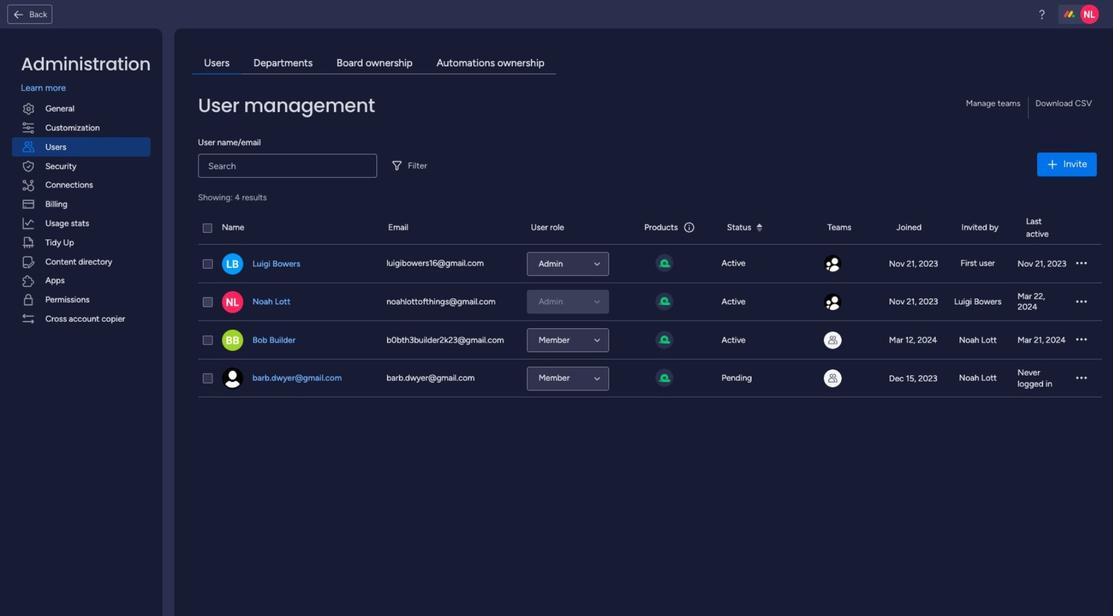 Task type: vqa. For each thing, say whether or not it's contained in the screenshot.
to within 'button'
no



Task type: describe. For each thing, give the bounding box(es) containing it.
2 row from the top
[[198, 245, 1103, 283]]

barb.dwyer@gmail.com image
[[222, 368, 244, 390]]

Search text field
[[198, 154, 377, 178]]

v2 ellipsis image for second row from the bottom
[[1077, 335, 1088, 346]]

noah lott image
[[1081, 5, 1100, 24]]

noah lott image
[[222, 292, 244, 313]]

add or edit team image for v2 ellipsis image associated with fifth row
[[825, 370, 842, 388]]

v2 ellipsis image for fifth row
[[1077, 373, 1088, 384]]



Task type: locate. For each thing, give the bounding box(es) containing it.
v2 ellipsis image
[[1077, 258, 1088, 270], [1077, 297, 1088, 308]]

2 vertical spatial add or edit team image
[[825, 370, 842, 388]]

back to workspace image
[[13, 8, 25, 20]]

5 row from the top
[[198, 360, 1103, 398]]

4 row from the top
[[198, 321, 1103, 360]]

2 v2 ellipsis image from the top
[[1077, 373, 1088, 384]]

bob builder image
[[222, 330, 244, 351]]

v2 ellipsis image for noah lott image
[[1077, 297, 1088, 308]]

help image
[[1037, 8, 1049, 20]]

1 vertical spatial add or edit team image
[[825, 293, 842, 311]]

v2 ellipsis image
[[1077, 335, 1088, 346], [1077, 373, 1088, 384]]

add or edit team image for v2 ellipsis icon corresponding to luigi bowers icon
[[825, 255, 842, 273]]

luigi bowers image
[[222, 253, 244, 275]]

add or edit team image for noah lott image v2 ellipsis icon
[[825, 293, 842, 311]]

0 vertical spatial v2 ellipsis image
[[1077, 258, 1088, 270]]

1 vertical spatial v2 ellipsis image
[[1077, 373, 1088, 384]]

grid
[[198, 212, 1103, 604]]

0 vertical spatial v2 ellipsis image
[[1077, 335, 1088, 346]]

add or edit team image
[[825, 332, 842, 349]]

1 row from the top
[[198, 212, 1103, 245]]

row
[[198, 212, 1103, 245], [198, 245, 1103, 283], [198, 283, 1103, 321], [198, 321, 1103, 360], [198, 360, 1103, 398]]

1 add or edit team image from the top
[[825, 255, 842, 273]]

2 add or edit team image from the top
[[825, 293, 842, 311]]

row group
[[198, 245, 1103, 398]]

1 vertical spatial v2 ellipsis image
[[1077, 297, 1088, 308]]

add or edit team image
[[825, 255, 842, 273], [825, 293, 842, 311], [825, 370, 842, 388]]

3 row from the top
[[198, 283, 1103, 321]]

1 v2 ellipsis image from the top
[[1077, 335, 1088, 346]]

0 vertical spatial add or edit team image
[[825, 255, 842, 273]]

1 v2 ellipsis image from the top
[[1077, 258, 1088, 270]]

v2 ellipsis image for luigi bowers icon
[[1077, 258, 1088, 270]]

2 v2 ellipsis image from the top
[[1077, 297, 1088, 308]]

3 add or edit team image from the top
[[825, 370, 842, 388]]



